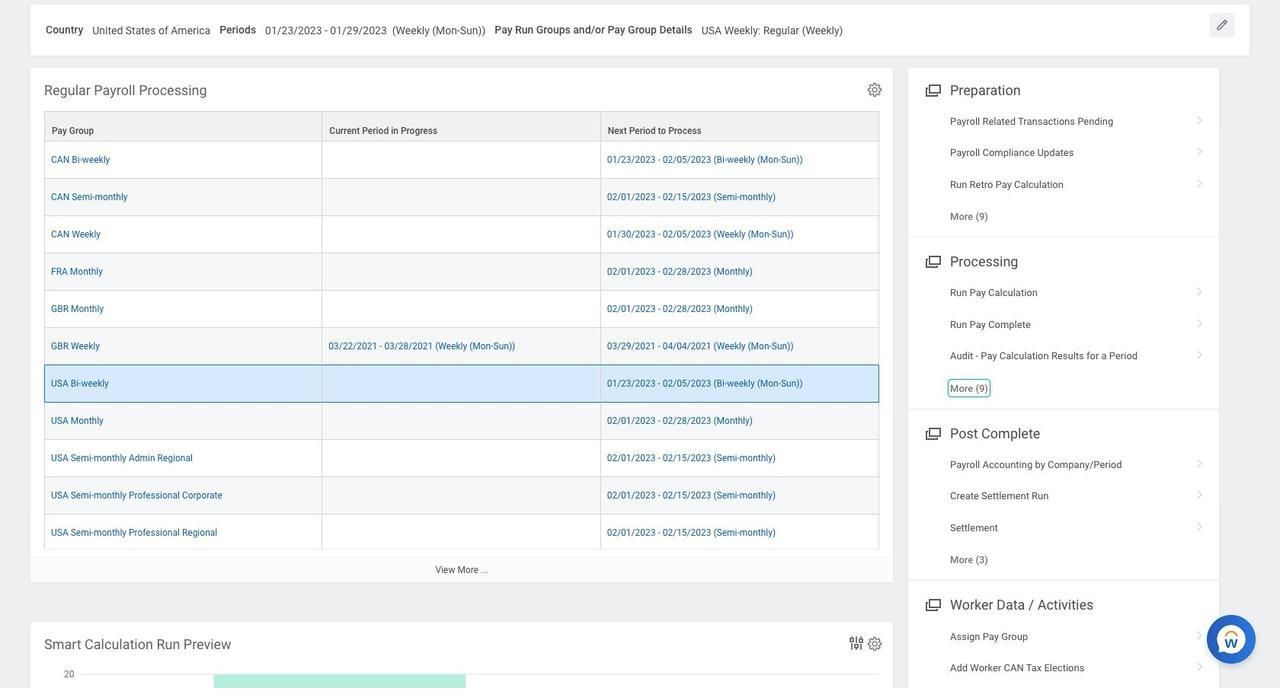 Task type: vqa. For each thing, say whether or not it's contained in the screenshot.
1st menu group image from the bottom of the page's list
yes



Task type: describe. For each thing, give the bounding box(es) containing it.
2 menu group image from the top
[[922, 251, 942, 271]]

7 cell from the top
[[323, 403, 601, 440]]

6 chevron right image from the top
[[1190, 658, 1210, 673]]

11 row from the top
[[44, 478, 879, 515]]

1 row from the top
[[44, 111, 879, 142]]

regular payroll processing element
[[30, 68, 893, 590]]

4 cell from the top
[[323, 254, 601, 291]]

1 chevron right image from the top
[[1190, 142, 1210, 157]]

list for 2nd menu group icon
[[908, 278, 1219, 404]]

1 menu group image from the top
[[922, 79, 942, 100]]

6 row from the top
[[44, 291, 879, 328]]

edit image
[[1215, 18, 1230, 33]]

1 cell from the top
[[323, 142, 601, 179]]

configure regular payroll processing image
[[866, 81, 883, 98]]

5 chevron right image from the top
[[1190, 486, 1210, 501]]

7 row from the top
[[44, 328, 879, 366]]

menu group image
[[922, 423, 942, 443]]

6 cell from the top
[[323, 366, 601, 403]]

5 cell from the top
[[323, 291, 601, 328]]

list for 1st menu group icon from the bottom
[[908, 621, 1219, 689]]

3 menu group image from the top
[[922, 595, 942, 615]]

chevron right image for list for 2nd menu group icon
[[1190, 282, 1210, 297]]

5 row from the top
[[44, 254, 879, 291]]

10 cell from the top
[[323, 515, 601, 552]]

configure and view chart data image
[[847, 634, 866, 653]]

5 chevron right image from the top
[[1190, 626, 1210, 641]]

4 row from the top
[[44, 216, 879, 254]]



Task type: locate. For each thing, give the bounding box(es) containing it.
2 vertical spatial menu group image
[[922, 595, 942, 615]]

1 vertical spatial menu group image
[[922, 251, 942, 271]]

12 row from the top
[[44, 515, 879, 552]]

2 chevron right image from the top
[[1190, 173, 1210, 189]]

menu group image
[[922, 79, 942, 100], [922, 251, 942, 271], [922, 595, 942, 615]]

3 cell from the top
[[323, 216, 601, 254]]

chevron right image for list associated with first menu group icon from the top of the page
[[1190, 110, 1210, 126]]

2 list from the top
[[908, 278, 1219, 404]]

10 row from the top
[[44, 440, 879, 478]]

9 cell from the top
[[323, 478, 601, 515]]

chevron right image
[[1190, 110, 1210, 126], [1190, 282, 1210, 297], [1190, 314, 1210, 329], [1190, 454, 1210, 469], [1190, 486, 1210, 501]]

2 chevron right image from the top
[[1190, 282, 1210, 297]]

0 vertical spatial menu group image
[[922, 79, 942, 100]]

row
[[44, 111, 879, 142], [44, 142, 879, 179], [44, 179, 879, 216], [44, 216, 879, 254], [44, 254, 879, 291], [44, 291, 879, 328], [44, 328, 879, 366], [44, 366, 879, 403], [44, 403, 879, 440], [44, 440, 879, 478], [44, 478, 879, 515], [44, 515, 879, 552]]

list
[[908, 106, 1219, 233], [908, 278, 1219, 404], [908, 450, 1219, 576], [908, 621, 1219, 689]]

1 list from the top
[[908, 106, 1219, 233]]

1 chevron right image from the top
[[1190, 110, 1210, 126]]

4 chevron right image from the top
[[1190, 454, 1210, 469]]

4 list from the top
[[908, 621, 1219, 689]]

list for menu group image
[[908, 450, 1219, 576]]

chevron right image for list related to menu group image
[[1190, 454, 1210, 469]]

2 row from the top
[[44, 142, 879, 179]]

9 row from the top
[[44, 403, 879, 440]]

2 cell from the top
[[323, 179, 601, 216]]

configure smart calculation run preview image
[[866, 636, 883, 653]]

3 row from the top
[[44, 179, 879, 216]]

3 chevron right image from the top
[[1190, 345, 1210, 361]]

8 row from the top
[[44, 366, 879, 403]]

None text field
[[92, 15, 210, 42], [265, 15, 486, 42], [702, 15, 843, 42], [92, 15, 210, 42], [265, 15, 486, 42], [702, 15, 843, 42]]

smart calculation run preview element
[[30, 622, 893, 689]]

3 chevron right image from the top
[[1190, 314, 1210, 329]]

4 chevron right image from the top
[[1190, 517, 1210, 532]]

8 cell from the top
[[323, 440, 601, 478]]

3 list from the top
[[908, 450, 1219, 576]]

chevron right image
[[1190, 142, 1210, 157], [1190, 173, 1210, 189], [1190, 345, 1210, 361], [1190, 517, 1210, 532], [1190, 626, 1210, 641], [1190, 658, 1210, 673]]

cell
[[323, 142, 601, 179], [323, 179, 601, 216], [323, 216, 601, 254], [323, 254, 601, 291], [323, 291, 601, 328], [323, 366, 601, 403], [323, 403, 601, 440], [323, 440, 601, 478], [323, 478, 601, 515], [323, 515, 601, 552]]

list for first menu group icon from the top of the page
[[908, 106, 1219, 233]]



